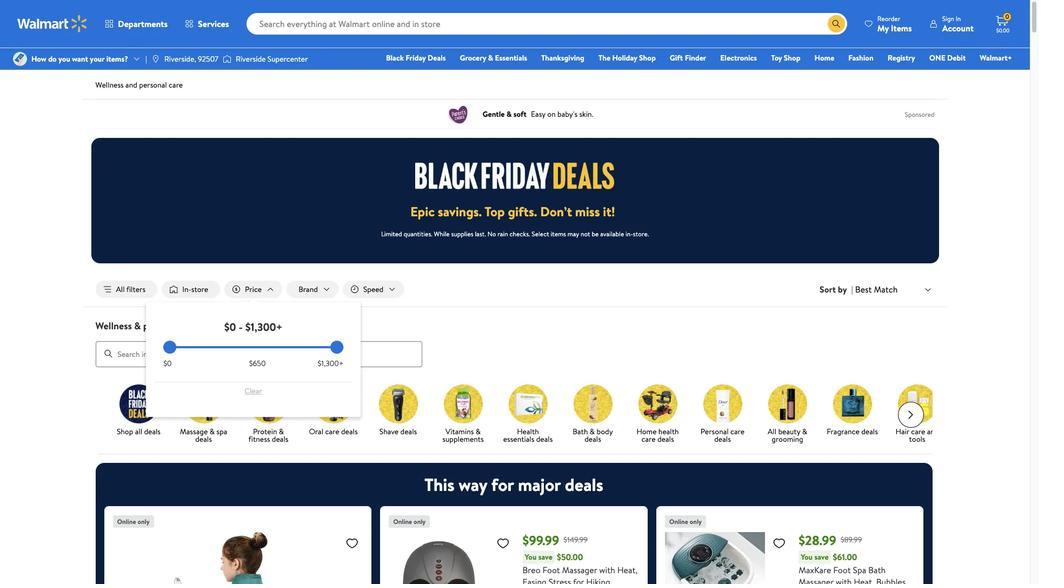 Task type: vqa. For each thing, say whether or not it's contained in the screenshot.
not
yes



Task type: locate. For each thing, give the bounding box(es) containing it.
you
[[525, 551, 537, 562], [801, 551, 813, 562]]

2 wellness from the top
[[95, 319, 132, 333]]

all beauty & grooming
[[768, 426, 807, 444]]

1 horizontal spatial all
[[768, 426, 777, 437]]

match
[[874, 283, 898, 295]]

2 foot from the left
[[834, 564, 851, 576]]

hair care and tools
[[896, 426, 939, 444]]

home health care deals link
[[630, 384, 686, 445]]

0 horizontal spatial  image
[[13, 52, 27, 66]]

wellness for wellness and personal care
[[95, 80, 124, 90]]

0 horizontal spatial |
[[145, 54, 147, 64]]

home left health
[[637, 426, 657, 437]]

all left beauty
[[768, 426, 777, 437]]

personal for and
[[139, 80, 167, 90]]

2 online from the left
[[393, 517, 412, 526]]

2 only from the left
[[414, 517, 426, 526]]

personal care deals image
[[703, 384, 742, 423]]

wellness up search icon
[[95, 319, 132, 333]]

2 horizontal spatial shop
[[784, 52, 801, 63]]

0 horizontal spatial save
[[539, 551, 553, 562]]

toy shop
[[771, 52, 801, 63]]

massage & spa deals image
[[184, 384, 223, 423]]

with inside you save $50.00 breo foot massager with heat, easing stress for hiking
[[599, 564, 615, 576]]

1 vertical spatial home
[[637, 426, 657, 437]]

1 horizontal spatial heat,
[[854, 576, 874, 584]]

& right 'vitamins'
[[476, 426, 481, 437]]

save for $28.99
[[815, 551, 829, 562]]

online inside $99.99 group
[[393, 517, 412, 526]]

deals inside massage & spa deals
[[195, 434, 212, 444]]

stress
[[549, 576, 571, 584]]

1 horizontal spatial online
[[393, 517, 412, 526]]

personal
[[139, 80, 167, 90], [143, 319, 179, 333]]

1 horizontal spatial massager
[[799, 576, 834, 584]]

deals inside bath & body deals
[[585, 434, 601, 444]]

deals
[[428, 52, 446, 63]]

sort and filter section element
[[82, 272, 948, 307]]

| inside sort and filter section element
[[852, 283, 853, 295]]

deals down home health care deals image
[[658, 434, 674, 444]]

0 horizontal spatial online only
[[117, 517, 150, 526]]

1 online only from the left
[[117, 517, 150, 526]]

and right tools
[[927, 426, 939, 437]]

black friday deals
[[386, 52, 446, 63]]

0 vertical spatial personal
[[139, 80, 167, 90]]

1 online from the left
[[117, 517, 136, 526]]

deals inside personal care deals
[[715, 434, 731, 444]]

 image for riverside supercenter
[[223, 54, 231, 64]]

3 only from the left
[[690, 517, 702, 526]]

care left health
[[642, 434, 656, 444]]

online for $99.99
[[393, 517, 412, 526]]

sign in to add to favorites list, breo foot massager with heat,  easing stress for hiking, tennis, golf fits feet up to men size 12 image
[[497, 536, 510, 550]]

save inside you save $50.00 breo foot massager with heat, easing stress for hiking
[[539, 551, 553, 562]]

health essentials deals link
[[500, 384, 556, 445]]

 image
[[151, 55, 160, 63]]

1 horizontal spatial with
[[836, 576, 852, 584]]

bath & body deals link
[[565, 384, 621, 445]]

deals right all
[[144, 426, 161, 437]]

items
[[551, 229, 566, 239]]

$0
[[224, 320, 236, 334], [163, 358, 172, 369]]

1 horizontal spatial |
[[852, 283, 853, 295]]

0 horizontal spatial all
[[116, 284, 125, 295]]

no
[[488, 229, 496, 239]]

walmart+
[[980, 52, 1012, 63]]

departments button
[[96, 11, 176, 37]]

1 horizontal spatial home
[[815, 52, 835, 63]]

0 horizontal spatial for
[[491, 472, 514, 496]]

massager inside you save $50.00 breo foot massager with heat, easing stress for hiking
[[562, 564, 597, 576]]

oral
[[309, 426, 323, 437]]

1 only from the left
[[138, 517, 150, 526]]

search image
[[104, 349, 113, 358]]

miss
[[575, 202, 600, 221]]

deals right shave
[[401, 426, 417, 437]]

finder
[[685, 52, 706, 63]]

tools
[[909, 434, 926, 444]]

& for wellness
[[134, 319, 141, 333]]

2 horizontal spatial online
[[669, 517, 688, 526]]

with left spa
[[836, 576, 852, 584]]

grocery & essentials link
[[455, 52, 532, 64]]

one debit
[[930, 52, 966, 63]]

holiday
[[612, 52, 637, 63]]

vitamins & supplements link
[[435, 384, 491, 445]]

1 vertical spatial all
[[768, 426, 777, 437]]

& for vitamins
[[476, 426, 481, 437]]

$1,300+ up oral care deals image
[[318, 358, 343, 369]]

checks.
[[510, 229, 530, 239]]

deals left spa
[[195, 434, 212, 444]]

| right by
[[852, 283, 853, 295]]

$99.99
[[523, 531, 559, 549]]

1 you from the left
[[525, 551, 537, 562]]

gift
[[670, 52, 683, 63]]

shop
[[639, 52, 656, 63], [784, 52, 801, 63], [117, 426, 133, 437]]

thanksgiving
[[541, 52, 585, 63]]

deals right the fragrance
[[862, 426, 878, 437]]

walmart image
[[17, 15, 88, 32]]

health
[[517, 426, 539, 437]]

deals right fitness
[[272, 434, 289, 444]]

deals down bath & body deals image
[[585, 434, 601, 444]]

0 horizontal spatial online
[[117, 517, 136, 526]]

gift finder link
[[665, 52, 711, 64]]

1 horizontal spatial  image
[[223, 54, 231, 64]]

3 online from the left
[[669, 517, 688, 526]]

1 save from the left
[[539, 551, 553, 562]]

$1,300+ up the $0 range field
[[245, 320, 283, 334]]

2 online only from the left
[[393, 517, 426, 526]]

home inside home health care deals
[[637, 426, 657, 437]]

| up wellness and personal care in the top of the page
[[145, 54, 147, 64]]

0 horizontal spatial $0
[[163, 358, 172, 369]]

massage & spa deals link
[[175, 384, 232, 445]]

top
[[485, 202, 505, 221]]

for right way
[[491, 472, 514, 496]]

oral care deals link
[[305, 384, 362, 437]]

only for $99.99
[[414, 517, 426, 526]]

massager down $50.00
[[562, 564, 597, 576]]

you save $50.00 breo foot massager with heat, easing stress for hiking
[[523, 551, 638, 584]]

save inside the you save $61.00 maxkare foot spa bath massager with heat, bubbles
[[815, 551, 829, 562]]

limited quantities. while supplies last. no rain checks. select items may not be available in-store.
[[381, 229, 649, 239]]

deals down the personal care deals image
[[715, 434, 731, 444]]

you up maxkare
[[801, 551, 813, 562]]

deals inside shave deals link
[[401, 426, 417, 437]]

online for $28.99
[[669, 517, 688, 526]]

search icon image
[[832, 19, 841, 28]]

not
[[581, 229, 590, 239]]

2 horizontal spatial online only
[[669, 517, 702, 526]]

wellness
[[95, 80, 124, 90], [95, 319, 132, 333]]

& inside vitamins & supplements
[[476, 426, 481, 437]]

only inside $28.99 group
[[690, 517, 702, 526]]

home down search icon
[[815, 52, 835, 63]]

sign in to add to favorites list, maxkare foot spa bath massager with heat, bubbles, and vibration, digital temperature control, 16 detachable massage rollers, soothe and comfort feet image
[[773, 536, 786, 550]]

next slide for chipmodulewithimages list image
[[898, 402, 924, 428]]

care inside hair care and tools
[[911, 426, 926, 437]]

& inside grocery & essentials 'link'
[[488, 52, 493, 63]]

& right beauty
[[802, 426, 807, 437]]

1 horizontal spatial you
[[801, 551, 813, 562]]

registry
[[888, 52, 915, 63]]

online only inside group
[[117, 517, 150, 526]]

wellness inside search box
[[95, 319, 132, 333]]

0 vertical spatial bath
[[573, 426, 588, 437]]

bath right spa
[[869, 564, 886, 576]]

& right grocery
[[488, 52, 493, 63]]

0 vertical spatial $0
[[224, 320, 236, 334]]

care down the riverside,
[[169, 80, 183, 90]]

home for home health care deals
[[637, 426, 657, 437]]

with right stress
[[599, 564, 615, 576]]

you inside you save $50.00 breo foot massager with heat, easing stress for hiking
[[525, 551, 537, 562]]

save down "$99.99"
[[539, 551, 553, 562]]

best match
[[855, 283, 898, 295]]

deals inside oral care deals link
[[341, 426, 358, 437]]

0 horizontal spatial only
[[138, 517, 150, 526]]

home for home
[[815, 52, 835, 63]]

1 horizontal spatial save
[[815, 551, 829, 562]]

online only inside $28.99 group
[[669, 517, 702, 526]]

1 horizontal spatial online only
[[393, 517, 426, 526]]

1 vertical spatial |
[[852, 283, 853, 295]]

0 horizontal spatial you
[[525, 551, 537, 562]]

2 horizontal spatial only
[[690, 517, 702, 526]]

personal inside search box
[[143, 319, 179, 333]]

deals right major
[[565, 472, 604, 496]]

hair care and tools image
[[898, 384, 937, 423]]

-
[[239, 320, 243, 334]]

& right protein
[[279, 426, 284, 437]]

& inside bath & body deals
[[590, 426, 595, 437]]

1 vertical spatial $0
[[163, 358, 172, 369]]

foot inside the you save $61.00 maxkare foot spa bath massager with heat, bubbles
[[834, 564, 851, 576]]

 image left how
[[13, 52, 27, 66]]

1 vertical spatial and
[[927, 426, 939, 437]]

foot down $61.00 at the bottom of the page
[[834, 564, 851, 576]]

1 horizontal spatial and
[[927, 426, 939, 437]]

1 horizontal spatial $0
[[224, 320, 236, 334]]

speed button
[[343, 281, 404, 298]]

$61.00
[[833, 551, 857, 563]]

0 horizontal spatial bath
[[573, 426, 588, 437]]

1 horizontal spatial for
[[573, 576, 584, 584]]

1 horizontal spatial foot
[[834, 564, 851, 576]]

online inside $28.99 group
[[669, 517, 688, 526]]

2 you from the left
[[801, 551, 813, 562]]

care right oral
[[325, 426, 339, 437]]

care down in-store button
[[182, 319, 200, 333]]

major
[[518, 472, 561, 496]]

$99.99 group
[[389, 515, 639, 584]]

0 vertical spatial all
[[116, 284, 125, 295]]

massager down $61.00 at the bottom of the page
[[799, 576, 834, 584]]

3 online only from the left
[[669, 517, 702, 526]]

personal down the riverside,
[[139, 80, 167, 90]]

epic savings. top gifts. don't miss it!
[[411, 202, 615, 221]]

all inside the all beauty & grooming
[[768, 426, 777, 437]]

shop right holiday
[[639, 52, 656, 63]]

shop right toy
[[784, 52, 801, 63]]

for right stress
[[573, 576, 584, 584]]

$0 down wellness & personal care
[[163, 358, 172, 369]]

& inside massage & spa deals
[[210, 426, 215, 437]]

you up breo
[[525, 551, 537, 562]]

0 horizontal spatial and
[[126, 80, 137, 90]]

0 vertical spatial |
[[145, 54, 147, 64]]

fashion
[[849, 52, 874, 63]]

all beauty & grooming image
[[768, 384, 807, 423]]

0 horizontal spatial massager
[[562, 564, 597, 576]]

beauty
[[778, 426, 801, 437]]

health essentials deals image
[[509, 384, 548, 423]]

black friday deals link
[[381, 52, 451, 64]]

massager
[[562, 564, 597, 576], [799, 576, 834, 584]]

bath inside the you save $61.00 maxkare foot spa bath massager with heat, bubbles
[[869, 564, 886, 576]]

1 vertical spatial bath
[[869, 564, 886, 576]]

foot inside you save $50.00 breo foot massager with heat, easing stress for hiking
[[543, 564, 560, 576]]

all left 'filters'
[[116, 284, 125, 295]]

& inside protein & fitness deals
[[279, 426, 284, 437]]

sort by |
[[820, 283, 853, 295]]

0 horizontal spatial heat,
[[618, 564, 638, 576]]

0 vertical spatial and
[[126, 80, 137, 90]]

want
[[72, 54, 88, 64]]

1 vertical spatial wellness
[[95, 319, 132, 333]]

personal for &
[[143, 319, 179, 333]]

& inside wellness & personal care search box
[[134, 319, 141, 333]]

you inside the you save $61.00 maxkare foot spa bath massager with heat, bubbles
[[801, 551, 813, 562]]

online only inside $99.99 group
[[393, 517, 426, 526]]

only inside $99.99 group
[[414, 517, 426, 526]]

1 foot from the left
[[543, 564, 560, 576]]

1 vertical spatial for
[[573, 576, 584, 584]]

departments
[[118, 18, 168, 30]]

friday
[[406, 52, 426, 63]]

0 vertical spatial $1,300+
[[245, 320, 283, 334]]

deals inside home health care deals
[[658, 434, 674, 444]]

personal down 'filters'
[[143, 319, 179, 333]]

1 vertical spatial personal
[[143, 319, 179, 333]]

heat, inside the you save $61.00 maxkare foot spa bath massager with heat, bubbles
[[854, 576, 874, 584]]

be
[[592, 229, 599, 239]]

don't
[[540, 202, 572, 221]]

protein & fitness deals
[[248, 426, 289, 444]]

deals right 'essentials'
[[536, 434, 553, 444]]

1 vertical spatial $1,300+
[[318, 358, 343, 369]]

reorder my items
[[878, 14, 912, 34]]

1 horizontal spatial $1,300+
[[318, 358, 343, 369]]

online only for $28.99
[[669, 517, 702, 526]]

0 vertical spatial for
[[491, 472, 514, 496]]

clear
[[245, 386, 262, 396]]

shop left all
[[117, 426, 133, 437]]

you save $61.00 maxkare foot spa bath massager with heat, bubbles
[[799, 551, 908, 584]]

deals down oral care deals image
[[341, 426, 358, 437]]

& down 'filters'
[[134, 319, 141, 333]]

0 horizontal spatial foot
[[543, 564, 560, 576]]

& left spa
[[210, 426, 215, 437]]

2 save from the left
[[815, 551, 829, 562]]

fragrance deals link
[[824, 384, 881, 437]]

and down items?
[[126, 80, 137, 90]]

bath inside bath & body deals
[[573, 426, 588, 437]]

foot for $28.99
[[834, 564, 851, 576]]

 image right 92507
[[223, 54, 231, 64]]

$28.99
[[799, 531, 836, 549]]

0 horizontal spatial home
[[637, 426, 657, 437]]

home health care deals
[[637, 426, 679, 444]]

0 horizontal spatial with
[[599, 564, 615, 576]]

foot right breo
[[543, 564, 560, 576]]

& for protein
[[279, 426, 284, 437]]

wellness down items?
[[95, 80, 124, 90]]

 image for how do you want your items?
[[13, 52, 27, 66]]

all for all beauty & grooming
[[768, 426, 777, 437]]

only inside group
[[138, 517, 150, 526]]

care right hair
[[911, 426, 926, 437]]

 image
[[13, 52, 27, 66], [223, 54, 231, 64]]

save up maxkare
[[815, 551, 829, 562]]

how do you want your items?
[[31, 54, 128, 64]]

care right the personal
[[731, 426, 745, 437]]

0 horizontal spatial $1,300+
[[245, 320, 283, 334]]

best
[[855, 283, 872, 295]]

protein & fitness deals image
[[249, 384, 288, 423]]

1 horizontal spatial only
[[414, 517, 426, 526]]

$0 left -
[[224, 320, 236, 334]]

0 vertical spatial home
[[815, 52, 835, 63]]

1 wellness from the top
[[95, 80, 124, 90]]

all inside button
[[116, 284, 125, 295]]

1 horizontal spatial shop
[[639, 52, 656, 63]]

deals inside health essentials deals
[[536, 434, 553, 444]]

& left the body in the bottom right of the page
[[590, 426, 595, 437]]

bath & body deals image
[[574, 384, 612, 423]]

& for bath
[[590, 426, 595, 437]]

0 vertical spatial wellness
[[95, 80, 124, 90]]

bath left the body in the bottom right of the page
[[573, 426, 588, 437]]

1 horizontal spatial bath
[[869, 564, 886, 576]]

in-store
[[182, 284, 208, 295]]

care inside personal care deals
[[731, 426, 745, 437]]



Task type: describe. For each thing, give the bounding box(es) containing it.
online inside group
[[117, 517, 136, 526]]

supplements
[[443, 434, 484, 444]]

all filters
[[116, 284, 146, 295]]

way
[[459, 472, 487, 496]]

$149.99
[[564, 534, 588, 545]]

epic
[[411, 202, 435, 221]]

sign
[[942, 14, 954, 23]]

$89.99
[[841, 534, 862, 545]]

debit
[[948, 52, 966, 63]]

your
[[90, 54, 105, 64]]

with inside the you save $61.00 maxkare foot spa bath massager with heat, bubbles
[[836, 576, 852, 584]]

bath & body deals
[[573, 426, 613, 444]]

online only for $99.99
[[393, 517, 426, 526]]

hair
[[896, 426, 910, 437]]

& for grocery
[[488, 52, 493, 63]]

price
[[245, 284, 262, 295]]

$1300 range field
[[163, 346, 343, 348]]

riverside,
[[164, 54, 196, 64]]

sign in to add to favorites list, maxkare large heating pad for back pain relief, 4 heat settings with auto shut-off, 24"x33"- green image
[[346, 536, 359, 550]]

0 horizontal spatial shop
[[117, 426, 133, 437]]

thanksgiving link
[[536, 52, 589, 64]]

available
[[600, 229, 624, 239]]

while
[[434, 229, 450, 239]]

store
[[191, 284, 208, 295]]

sign in account
[[942, 14, 974, 34]]

personal care deals link
[[695, 384, 751, 445]]

it!
[[603, 202, 615, 221]]

grocery
[[460, 52, 486, 63]]

protein
[[253, 426, 277, 437]]

savings.
[[438, 202, 482, 221]]

$0 for $0 - $1,300+
[[224, 320, 236, 334]]

by
[[838, 283, 847, 295]]

wellness for wellness & personal care
[[95, 319, 132, 333]]

fragrance
[[827, 426, 860, 437]]

best match button
[[853, 282, 935, 296]]

clear button
[[163, 382, 343, 400]]

and inside hair care and tools
[[927, 426, 939, 437]]

essentials
[[503, 434, 535, 444]]

$650
[[249, 358, 266, 369]]

oral care deals image
[[314, 384, 353, 423]]

grocery & essentials
[[460, 52, 527, 63]]

supplies
[[451, 229, 474, 239]]

the holiday shop
[[599, 52, 656, 63]]

in
[[956, 14, 961, 23]]

only for $28.99
[[690, 517, 702, 526]]

$0 range field
[[163, 346, 343, 348]]

deals inside shop all deals link
[[144, 426, 161, 437]]

body
[[597, 426, 613, 437]]

my
[[878, 22, 889, 34]]

electronics
[[721, 52, 757, 63]]

toy
[[771, 52, 782, 63]]

Search in wellness & personal care deals search field
[[95, 341, 422, 367]]

Search search field
[[246, 13, 847, 35]]

grooming
[[772, 434, 804, 444]]

personal
[[701, 426, 729, 437]]

in-store button
[[162, 281, 220, 298]]

shave
[[380, 426, 399, 437]]

oral care deals
[[309, 426, 358, 437]]

Wellness & personal care search field
[[82, 319, 948, 367]]

services
[[198, 18, 229, 30]]

massage
[[180, 426, 208, 437]]

$99.99 $149.99
[[523, 531, 588, 549]]

brand
[[299, 284, 318, 295]]

price button
[[224, 281, 282, 298]]

& inside the all beauty & grooming
[[802, 426, 807, 437]]

the
[[599, 52, 611, 63]]

electronics link
[[716, 52, 762, 64]]

save for $99.99
[[539, 551, 553, 562]]

all
[[135, 426, 142, 437]]

gifts.
[[508, 202, 537, 221]]

& for massage
[[210, 426, 215, 437]]

vitamins & supplements
[[443, 426, 484, 444]]

deals inside protein & fitness deals
[[272, 434, 289, 444]]

gift finder
[[670, 52, 706, 63]]

foot for $99.99
[[543, 564, 560, 576]]

online only group
[[113, 515, 363, 584]]

shop all deals image
[[119, 384, 158, 423]]

you for $28.99
[[801, 551, 813, 562]]

$0 - $1,300+
[[224, 320, 283, 334]]

shave deals
[[380, 426, 417, 437]]

shave deals link
[[370, 384, 426, 437]]

care inside home health care deals
[[642, 434, 656, 444]]

fragrance deals
[[827, 426, 878, 437]]

deals inside "fragrance deals" link
[[862, 426, 878, 437]]

massager inside the you save $61.00 maxkare foot spa bath massager with heat, bubbles
[[799, 576, 834, 584]]

home health care deals image
[[638, 384, 677, 423]]

riverside
[[236, 54, 266, 64]]

$28.99 $89.99
[[799, 531, 862, 549]]

all filters button
[[95, 281, 157, 298]]

shop all deals
[[117, 426, 161, 437]]

the holiday shop link
[[594, 52, 661, 64]]

$28.99 group
[[665, 515, 915, 584]]

$0 for $0
[[163, 358, 172, 369]]

essentials
[[495, 52, 527, 63]]

do
[[48, 54, 57, 64]]

breo
[[523, 564, 541, 576]]

$0.00
[[997, 27, 1010, 34]]

items?
[[106, 54, 128, 64]]

heat, inside you save $50.00 breo foot massager with heat, easing stress for hiking
[[618, 564, 638, 576]]

fragrance deals image
[[833, 384, 872, 423]]

black
[[386, 52, 404, 63]]

for inside you save $50.00 breo foot massager with heat, easing stress for hiking
[[573, 576, 584, 584]]

wellness and personal care
[[95, 80, 183, 90]]

riverside, 92507
[[164, 54, 218, 64]]

limited
[[381, 229, 402, 239]]

health
[[659, 426, 679, 437]]

all for all filters
[[116, 284, 125, 295]]

you for $99.99
[[525, 551, 537, 562]]

walmart black friday deals for days image
[[416, 162, 615, 189]]

protein & fitness deals link
[[240, 384, 297, 445]]

92507
[[198, 54, 218, 64]]

Walmart Site-Wide search field
[[246, 13, 847, 35]]

care inside search box
[[182, 319, 200, 333]]

shave deals image
[[379, 384, 418, 423]]

vitamins & supplements image
[[444, 384, 483, 423]]

registry link
[[883, 52, 920, 64]]

select
[[532, 229, 549, 239]]



